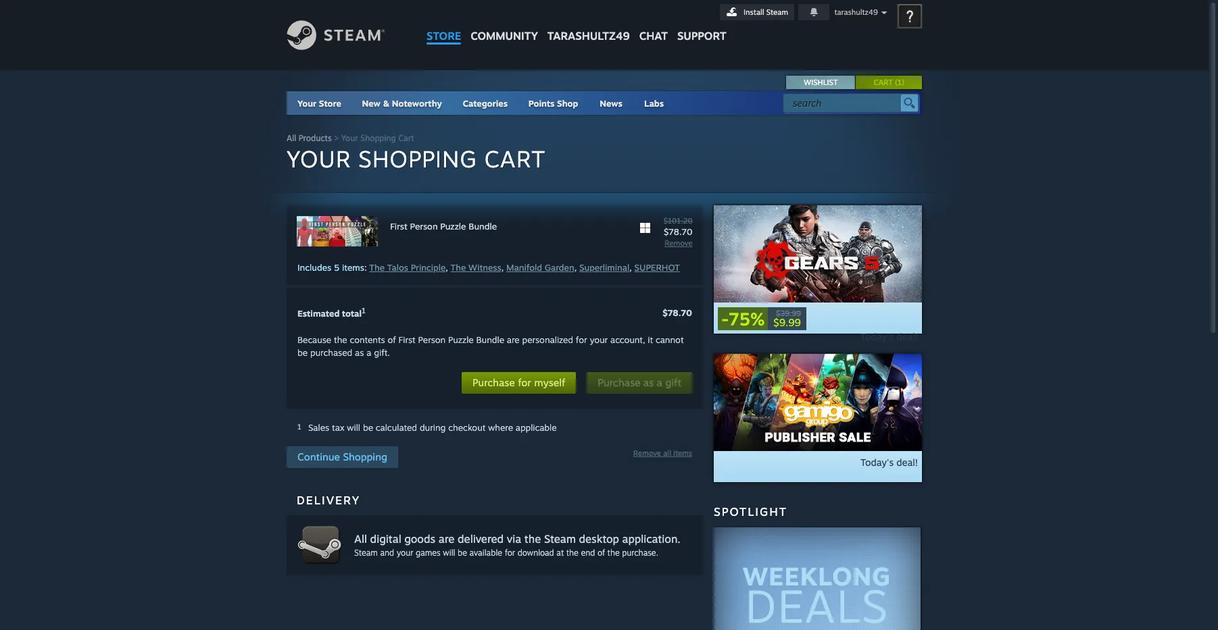 Task type: describe. For each thing, give the bounding box(es) containing it.
5
[[334, 262, 340, 273]]

principle
[[411, 262, 446, 273]]

of inside "because the contents of first person puzzle bundle are personalized for your account, it cannot be purchased as a gift."
[[388, 335, 396, 346]]

$39.99
[[776, 309, 801, 318]]

remove all items link
[[633, 449, 692, 458]]

0 vertical spatial cart
[[874, 78, 893, 87]]

download
[[518, 548, 554, 558]]

superliminal link
[[579, 262, 630, 273]]

75%
[[729, 308, 765, 330]]

points
[[529, 98, 555, 109]]

the down desktop
[[608, 548, 620, 558]]

for inside "because the contents of first person puzzle bundle are personalized for your account, it cannot be purchased as a gift."
[[576, 335, 587, 346]]

all products link
[[287, 133, 332, 143]]

-75%
[[721, 308, 765, 330]]

end
[[581, 548, 595, 558]]

0 horizontal spatial cart
[[398, 133, 414, 143]]

for inside 'link'
[[518, 377, 531, 390]]

purchase for myself link
[[462, 373, 576, 394]]

manifold garden link
[[506, 262, 574, 273]]

categories link
[[463, 98, 508, 109]]

install steam
[[744, 7, 788, 17]]

remove link
[[665, 239, 693, 248]]

1 vertical spatial a
[[657, 377, 663, 390]]

first person puzzle bundle link
[[390, 221, 497, 232]]

community link
[[466, 0, 543, 49]]

as inside "because the contents of first person puzzle bundle are personalized for your account, it cannot be purchased as a gift."
[[355, 348, 364, 359]]

goods
[[405, 533, 436, 546]]

1 vertical spatial tarashultz49
[[548, 29, 630, 43]]

new & noteworthy link
[[362, 98, 442, 109]]

new & noteworthy
[[362, 98, 442, 109]]

$9.99
[[774, 316, 801, 329]]

1 , from the left
[[446, 262, 448, 273]]

tax
[[332, 423, 345, 434]]

1 vertical spatial $78.70
[[663, 308, 692, 318]]

$101.20 $78.70 remove
[[664, 216, 693, 248]]

2 vertical spatial steam
[[354, 548, 378, 558]]

all
[[663, 449, 671, 458]]

continue shopping link
[[287, 447, 398, 468]]

gift.
[[374, 348, 390, 359]]

1 horizontal spatial steam
[[544, 533, 576, 546]]

desktop
[[579, 533, 619, 546]]

for inside all digital goods are delivered via the steam desktop application. steam and your games will be available for download at the end of the purchase.
[[505, 548, 515, 558]]

)
[[902, 78, 905, 87]]

applicable
[[516, 423, 557, 434]]

0 vertical spatial first
[[390, 221, 408, 232]]

purchase as a gift
[[598, 377, 682, 390]]

labs
[[644, 98, 664, 109]]

0 vertical spatial bundle
[[469, 221, 497, 232]]

cannot
[[656, 335, 684, 346]]

2 vertical spatial cart
[[485, 145, 546, 173]]

shop
[[557, 98, 578, 109]]

1 vertical spatial as
[[644, 377, 654, 390]]

first inside "because the contents of first person puzzle bundle are personalized for your account, it cannot be purchased as a gift."
[[399, 335, 416, 346]]

$78.70 inside $101.20 $78.70 remove
[[664, 227, 693, 237]]

continue
[[298, 451, 340, 464]]

categories
[[463, 98, 508, 109]]

1 horizontal spatial tarashultz49
[[835, 7, 878, 17]]

2 vertical spatial your
[[287, 145, 351, 173]]

your inside "because the contents of first person puzzle bundle are personalized for your account, it cannot be purchased as a gift."
[[590, 335, 608, 346]]

&
[[383, 98, 390, 109]]

chat
[[639, 29, 668, 43]]

wishlist link
[[787, 76, 855, 89]]

continue shopping
[[298, 451, 387, 464]]

1 vertical spatial be
[[363, 423, 373, 434]]

1 for total
[[362, 306, 366, 316]]

myself
[[534, 377, 565, 390]]

a inside "because the contents of first person puzzle bundle are personalized for your account, it cannot be purchased as a gift."
[[367, 348, 371, 359]]

all products >         your shopping cart your shopping cart
[[287, 133, 546, 173]]

be for all
[[458, 548, 467, 558]]

witness
[[469, 262, 502, 273]]

the witness link
[[451, 262, 502, 273]]

purchase.
[[622, 548, 659, 558]]

purchase for purchase for myself
[[472, 377, 515, 390]]

2 horizontal spatial steam
[[767, 7, 788, 17]]

support link
[[673, 0, 731, 46]]

first person puzzle bundle
[[390, 221, 497, 232]]

purchased
[[310, 348, 352, 359]]

and
[[380, 548, 394, 558]]

because the contents of first person puzzle bundle are personalized for your account, it cannot be purchased as a gift.
[[298, 335, 684, 359]]

0 vertical spatial your
[[298, 98, 317, 109]]

contents
[[350, 335, 385, 346]]

bundle inside "because the contents of first person puzzle bundle are personalized for your account, it cannot be purchased as a gift."
[[476, 335, 504, 346]]

during
[[420, 423, 446, 434]]

noteworthy
[[392, 98, 442, 109]]

because
[[298, 335, 331, 346]]

via
[[507, 533, 521, 546]]

1 vertical spatial your
[[341, 133, 358, 143]]

garden
[[545, 262, 574, 273]]

chat link
[[635, 0, 673, 46]]



Task type: vqa. For each thing, say whether or not it's contained in the screenshot.
organizations on the left top of page
no



Task type: locate. For each thing, give the bounding box(es) containing it.
cart left (
[[874, 78, 893, 87]]

bundle
[[469, 221, 497, 232], [476, 335, 504, 346]]

bundle up witness
[[469, 221, 497, 232]]

purchase down "because the contents of first person puzzle bundle are personalized for your account, it cannot be purchased as a gift."
[[472, 377, 515, 390]]

1 horizontal spatial as
[[644, 377, 654, 390]]

1 inside 1 sales tax will be calculated during checkout where applicable
[[298, 423, 302, 432]]

$101.20
[[664, 216, 693, 226]]

steam left and
[[354, 548, 378, 558]]

1 for (
[[898, 78, 902, 87]]

all digital goods are delivered via the steam desktop application. steam and your games will be available for download at the end of the purchase.
[[354, 533, 681, 558]]

0 horizontal spatial your
[[397, 548, 413, 558]]

0 horizontal spatial steam
[[354, 548, 378, 558]]

items:
[[342, 262, 367, 273]]

are inside all digital goods are delivered via the steam desktop application. steam and your games will be available for download at the end of the purchase.
[[439, 533, 455, 546]]

products
[[299, 133, 332, 143]]

tarashultz49
[[835, 7, 878, 17], [548, 29, 630, 43]]

1 vertical spatial are
[[439, 533, 455, 546]]

of up gift.
[[388, 335, 396, 346]]

, left superliminal
[[574, 262, 577, 273]]

2 vertical spatial for
[[505, 548, 515, 558]]

remove all items
[[633, 449, 692, 458]]

your left the account,
[[590, 335, 608, 346]]

steam right install
[[767, 7, 788, 17]]

as down contents
[[355, 348, 364, 359]]

1 horizontal spatial your
[[590, 335, 608, 346]]

2 , from the left
[[502, 262, 504, 273]]

spotlight
[[714, 505, 788, 519]]

account,
[[611, 335, 645, 346]]

1 horizontal spatial will
[[443, 548, 455, 558]]

2 deal! from the top
[[897, 457, 918, 469]]

shopping
[[361, 133, 396, 143], [359, 145, 477, 173], [343, 451, 387, 464]]

news link
[[589, 91, 634, 115]]

deal!
[[897, 331, 918, 343], [897, 457, 918, 469]]

for down via
[[505, 548, 515, 558]]

will inside all digital goods are delivered via the steam desktop application. steam and your games will be available for download at the end of the purchase.
[[443, 548, 455, 558]]

estimated total 1
[[298, 306, 366, 319]]

1 horizontal spatial be
[[363, 423, 373, 434]]

be down because
[[298, 348, 308, 359]]

1 vertical spatial steam
[[544, 533, 576, 546]]

>
[[334, 133, 339, 143]]

all
[[287, 133, 296, 143], [354, 533, 367, 546]]

0 horizontal spatial for
[[505, 548, 515, 558]]

gift
[[666, 377, 682, 390]]

your right >
[[341, 133, 358, 143]]

checkout
[[448, 423, 486, 434]]

install steam link
[[720, 4, 795, 20]]

application.
[[622, 533, 681, 546]]

2 vertical spatial shopping
[[343, 451, 387, 464]]

the up download
[[525, 533, 541, 546]]

all left digital in the bottom of the page
[[354, 533, 367, 546]]

0 horizontal spatial be
[[298, 348, 308, 359]]

store
[[427, 29, 461, 43]]

the inside "because the contents of first person puzzle bundle are personalized for your account, it cannot be purchased as a gift."
[[334, 335, 347, 346]]

all for your shopping cart
[[287, 133, 296, 143]]

2 vertical spatial be
[[458, 548, 467, 558]]

1 horizontal spatial a
[[657, 377, 663, 390]]

1 horizontal spatial are
[[507, 335, 520, 346]]

2 horizontal spatial be
[[458, 548, 467, 558]]

calculated
[[376, 423, 417, 434]]

be for because
[[298, 348, 308, 359]]

digital
[[370, 533, 401, 546]]

a left gift
[[657, 377, 663, 390]]

steam up at
[[544, 533, 576, 546]]

your inside all digital goods are delivered via the steam desktop application. steam and your games will be available for download at the end of the purchase.
[[397, 548, 413, 558]]

1 horizontal spatial remove
[[665, 239, 693, 248]]

for left myself
[[518, 377, 531, 390]]

0 vertical spatial deal!
[[897, 331, 918, 343]]

1 horizontal spatial purchase
[[598, 377, 641, 390]]

$39.99 $9.99
[[774, 309, 801, 329]]

of
[[388, 335, 396, 346], [598, 548, 605, 558]]

2 the from the left
[[451, 262, 466, 273]]

purchase inside 'link'
[[472, 377, 515, 390]]

person right contents
[[418, 335, 446, 346]]

personalized
[[522, 335, 573, 346]]

remove left all
[[633, 449, 661, 458]]

, left the witness link
[[446, 262, 448, 273]]

(
[[895, 78, 898, 87]]

0 horizontal spatial purchase
[[472, 377, 515, 390]]

it
[[648, 335, 653, 346]]

1 sales tax will be calculated during checkout where applicable
[[298, 423, 557, 434]]

person inside "because the contents of first person puzzle bundle are personalized for your account, it cannot be purchased as a gift."
[[418, 335, 446, 346]]

estimated
[[298, 309, 340, 319]]

1 up search text box
[[898, 78, 902, 87]]

1
[[898, 78, 902, 87], [362, 306, 366, 316], [298, 423, 302, 432]]

superhot
[[635, 262, 680, 273]]

1 purchase from the left
[[472, 377, 515, 390]]

manifold
[[506, 262, 542, 273]]

1 vertical spatial puzzle
[[448, 335, 474, 346]]

your store
[[298, 98, 341, 109]]

for
[[576, 335, 587, 346], [518, 377, 531, 390], [505, 548, 515, 558]]

1 vertical spatial cart
[[398, 133, 414, 143]]

superliminal
[[579, 262, 630, 273]]

1 vertical spatial your
[[397, 548, 413, 558]]

3 , from the left
[[574, 262, 577, 273]]

0 vertical spatial for
[[576, 335, 587, 346]]

points shop
[[529, 98, 578, 109]]

as left gift
[[644, 377, 654, 390]]

1 vertical spatial will
[[443, 548, 455, 558]]

1 vertical spatial all
[[354, 533, 367, 546]]

0 vertical spatial remove
[[665, 239, 693, 248]]

, left manifold
[[502, 262, 504, 273]]

be inside "because the contents of first person puzzle bundle are personalized for your account, it cannot be purchased as a gift."
[[298, 348, 308, 359]]

0 vertical spatial today's
[[861, 331, 894, 343]]

store
[[319, 98, 341, 109]]

2 horizontal spatial cart
[[874, 78, 893, 87]]

1 horizontal spatial for
[[518, 377, 531, 390]]

community
[[471, 29, 538, 43]]

points shop link
[[518, 91, 589, 115]]

1 vertical spatial for
[[518, 377, 531, 390]]

where
[[488, 423, 513, 434]]

are left personalized
[[507, 335, 520, 346]]

1 vertical spatial deal!
[[897, 457, 918, 469]]

your down products
[[287, 145, 351, 173]]

cart down new & noteworthy
[[398, 133, 414, 143]]

cart         ( 1 )
[[874, 78, 905, 87]]

games
[[416, 548, 441, 558]]

person up principle
[[410, 221, 438, 232]]

1 vertical spatial bundle
[[476, 335, 504, 346]]

puzzle inside "because the contents of first person puzzle bundle are personalized for your account, it cannot be purchased as a gift."
[[448, 335, 474, 346]]

1 the from the left
[[369, 262, 385, 273]]

2 vertical spatial 1
[[298, 423, 302, 432]]

of right end
[[598, 548, 605, 558]]

includes 5 items: the talos principle , the witness , manifold garden , superliminal , superhot
[[298, 262, 680, 273]]

0 horizontal spatial as
[[355, 348, 364, 359]]

$78.70 up 'cannot'
[[663, 308, 692, 318]]

0 vertical spatial 1
[[898, 78, 902, 87]]

0 vertical spatial as
[[355, 348, 364, 359]]

1 left sales
[[298, 423, 302, 432]]

first up talos at the left top of page
[[390, 221, 408, 232]]

are up games
[[439, 533, 455, 546]]

search text field
[[793, 95, 898, 112]]

the left talos at the left top of page
[[369, 262, 385, 273]]

0 vertical spatial are
[[507, 335, 520, 346]]

1 today's deal! from the top
[[861, 331, 918, 343]]

2 today's from the top
[[861, 457, 894, 469]]

0 horizontal spatial all
[[287, 133, 296, 143]]

1 vertical spatial of
[[598, 548, 605, 558]]

remove inside $101.20 $78.70 remove
[[665, 239, 693, 248]]

1 horizontal spatial 1
[[362, 306, 366, 316]]

are inside "because the contents of first person puzzle bundle are personalized for your account, it cannot be purchased as a gift."
[[507, 335, 520, 346]]

total
[[342, 309, 362, 319]]

0 vertical spatial today's deal!
[[861, 331, 918, 343]]

will right 'tax' at the left bottom of page
[[347, 423, 360, 434]]

0 vertical spatial steam
[[767, 7, 788, 17]]

1 inside estimated total 1
[[362, 306, 366, 316]]

1 vertical spatial today's
[[861, 457, 894, 469]]

for right personalized
[[576, 335, 587, 346]]

-
[[721, 308, 729, 330]]

0 vertical spatial will
[[347, 423, 360, 434]]

0 vertical spatial shopping
[[361, 133, 396, 143]]

your right and
[[397, 548, 413, 558]]

1 vertical spatial today's deal!
[[861, 457, 918, 469]]

will right games
[[443, 548, 455, 558]]

1 horizontal spatial of
[[598, 548, 605, 558]]

new
[[362, 98, 381, 109]]

of inside all digital goods are delivered via the steam desktop application. steam and your games will be available for download at the end of the purchase.
[[598, 548, 605, 558]]

labs link
[[634, 91, 675, 115]]

all inside all digital goods are delivered via the steam desktop application. steam and your games will be available for download at the end of the purchase.
[[354, 533, 367, 546]]

your
[[590, 335, 608, 346], [397, 548, 413, 558]]

today's
[[861, 331, 894, 343], [861, 457, 894, 469]]

1 vertical spatial 1
[[362, 306, 366, 316]]

the right at
[[566, 548, 579, 558]]

0 vertical spatial be
[[298, 348, 308, 359]]

1 today's from the top
[[861, 331, 894, 343]]

remove
[[665, 239, 693, 248], [633, 449, 661, 458]]

0 horizontal spatial tarashultz49
[[548, 29, 630, 43]]

all inside all products >         your shopping cart your shopping cart
[[287, 133, 296, 143]]

all left products
[[287, 133, 296, 143]]

all for steam and your games will be available for download at the end of the purchase.
[[354, 533, 367, 546]]

0 vertical spatial puzzle
[[440, 221, 466, 232]]

1 deal! from the top
[[897, 331, 918, 343]]

0 vertical spatial a
[[367, 348, 371, 359]]

0 vertical spatial person
[[410, 221, 438, 232]]

2 purchase from the left
[[598, 377, 641, 390]]

0 horizontal spatial will
[[347, 423, 360, 434]]

first
[[390, 221, 408, 232], [399, 335, 416, 346]]

,
[[446, 262, 448, 273], [502, 262, 504, 273], [574, 262, 577, 273], [630, 262, 632, 273]]

0 vertical spatial tarashultz49
[[835, 7, 878, 17]]

cart down the points
[[485, 145, 546, 173]]

sales
[[308, 423, 329, 434]]

shopping down noteworthy
[[359, 145, 477, 173]]

0 vertical spatial of
[[388, 335, 396, 346]]

a down contents
[[367, 348, 371, 359]]

0 vertical spatial $78.70
[[664, 227, 693, 237]]

be left calculated
[[363, 423, 373, 434]]

purchase for purchase as a gift
[[598, 377, 641, 390]]

0 horizontal spatial of
[[388, 335, 396, 346]]

0 vertical spatial your
[[590, 335, 608, 346]]

0 horizontal spatial a
[[367, 348, 371, 359]]

purchase for myself
[[472, 377, 565, 390]]

, left superhot link
[[630, 262, 632, 273]]

items
[[674, 449, 692, 458]]

available
[[470, 548, 502, 558]]

includes
[[298, 262, 331, 273]]

purchase
[[472, 377, 515, 390], [598, 377, 641, 390]]

cart
[[874, 78, 893, 87], [398, 133, 414, 143], [485, 145, 546, 173]]

purchase down the account,
[[598, 377, 641, 390]]

0 horizontal spatial are
[[439, 533, 455, 546]]

1 horizontal spatial the
[[451, 262, 466, 273]]

tarashultz49 link
[[543, 0, 635, 49]]

superhot link
[[635, 262, 680, 273]]

4 , from the left
[[630, 262, 632, 273]]

1 horizontal spatial cart
[[485, 145, 546, 173]]

remove down the $101.20 at top right
[[665, 239, 693, 248]]

wishlist
[[804, 78, 838, 87]]

1 up contents
[[362, 306, 366, 316]]

be inside all digital goods are delivered via the steam desktop application. steam and your games will be available for download at the end of the purchase.
[[458, 548, 467, 558]]

1 vertical spatial first
[[399, 335, 416, 346]]

be down delivered
[[458, 548, 467, 558]]

your left store
[[298, 98, 317, 109]]

delivery
[[297, 493, 361, 508]]

2 horizontal spatial for
[[576, 335, 587, 346]]

1 vertical spatial person
[[418, 335, 446, 346]]

bundle up purchase for myself
[[476, 335, 504, 346]]

store link
[[422, 0, 466, 49]]

the
[[369, 262, 385, 273], [451, 262, 466, 273]]

2 horizontal spatial 1
[[898, 78, 902, 87]]

at
[[557, 548, 564, 558]]

0 horizontal spatial remove
[[633, 449, 661, 458]]

shopping down 'tax' at the left bottom of page
[[343, 451, 387, 464]]

2 today's deal! from the top
[[861, 457, 918, 469]]

your store link
[[298, 98, 341, 109]]

0 vertical spatial all
[[287, 133, 296, 143]]

talos
[[387, 262, 408, 273]]

are
[[507, 335, 520, 346], [439, 533, 455, 546]]

0 horizontal spatial 1
[[298, 423, 302, 432]]

support
[[677, 29, 727, 43]]

1 horizontal spatial all
[[354, 533, 367, 546]]

1 vertical spatial shopping
[[359, 145, 477, 173]]

$78.70 down the $101.20 at top right
[[664, 227, 693, 237]]

1 vertical spatial remove
[[633, 449, 661, 458]]

the up purchased
[[334, 335, 347, 346]]

be
[[298, 348, 308, 359], [363, 423, 373, 434], [458, 548, 467, 558]]

the left witness
[[451, 262, 466, 273]]

as
[[355, 348, 364, 359], [644, 377, 654, 390]]

0 horizontal spatial the
[[369, 262, 385, 273]]

the
[[334, 335, 347, 346], [525, 533, 541, 546], [566, 548, 579, 558], [608, 548, 620, 558]]

shopping down new
[[361, 133, 396, 143]]

first right contents
[[399, 335, 416, 346]]



